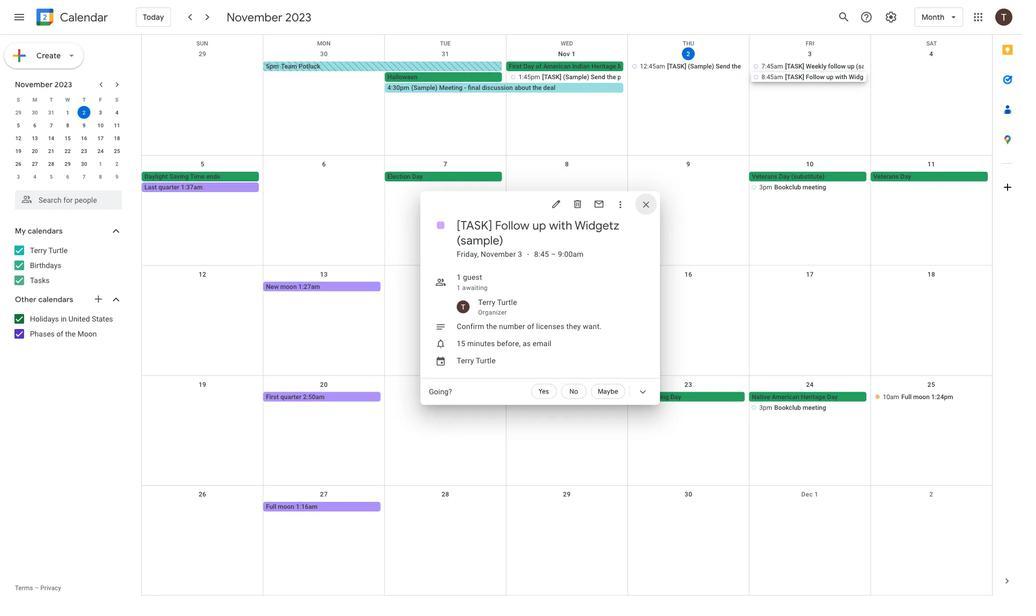 Task type: describe. For each thing, give the bounding box(es) containing it.
october 30 element
[[28, 106, 41, 119]]

team
[[281, 63, 297, 70]]

f
[[99, 96, 102, 103]]

row containing 2
[[142, 46, 993, 156]]

17 element
[[94, 132, 107, 145]]

minutes
[[468, 339, 495, 348]]

11 for november 2023
[[114, 122, 120, 128]]

cell containing veterans day (substitute)
[[750, 172, 871, 193]]

holidays in united states
[[30, 315, 113, 323]]

bookclub for american
[[775, 404, 802, 411]]

16 element
[[78, 132, 91, 145]]

birthdays
[[30, 261, 61, 270]]

7:45am [task] weekly follow up (sample)
[[762, 63, 882, 70]]

0 horizontal spatial november 2023
[[15, 80, 72, 89]]

(sample) for [task] (sample) send the pricing quote
[[564, 73, 590, 81]]

1 horizontal spatial november
[[227, 10, 283, 25]]

first day of american indian heritage month
[[509, 63, 637, 70]]

phases of the moon
[[30, 329, 97, 338]]

no
[[570, 388, 579, 396]]

10am
[[884, 393, 900, 401]]

day for thanksgiving day
[[671, 393, 682, 401]]

delete event image
[[573, 199, 583, 210]]

dec 1
[[802, 491, 819, 498]]

before,
[[497, 339, 521, 348]]

document
[[770, 63, 799, 70]]

– inside [task] follow up with widgetz (sample) friday, november 3 ⋅ 8:45 – 9:00am
[[551, 250, 557, 259]]

phases
[[30, 329, 55, 338]]

maybe button
[[591, 384, 626, 399]]

today
[[143, 12, 164, 22]]

7 inside 'december 7' element
[[83, 173, 86, 180]]

3pm for veterans
[[760, 184, 773, 191]]

20 element
[[28, 145, 41, 157]]

cell containing first day of american indian heritage month
[[507, 62, 656, 94]]

3pm bookclub meeting for american
[[760, 404, 827, 411]]

[task] for [task] weekly follow up (sample)
[[786, 63, 805, 70]]

3 inside [task] follow up with widgetz (sample) friday, november 3 ⋅ 8:45 – 9:00am
[[518, 250, 523, 259]]

1 vertical spatial 20
[[320, 381, 328, 388]]

my calendars button
[[2, 223, 133, 240]]

dec
[[802, 491, 814, 498]]

as
[[523, 339, 531, 348]]

row containing 29
[[10, 106, 125, 119]]

month inside button
[[618, 63, 637, 70]]

1:45pm
[[519, 73, 541, 81]]

30 inside "30" element
[[81, 161, 87, 167]]

row group containing 29
[[10, 106, 125, 183]]

moon
[[78, 329, 97, 338]]

13 inside row group
[[32, 135, 38, 141]]

new
[[266, 283, 279, 290]]

thanksgiving day button
[[628, 392, 746, 402]]

1 horizontal spatial widgetz
[[850, 73, 873, 81]]

privacy link
[[40, 585, 61, 592]]

(sample) for widgetz
[[457, 233, 504, 248]]

halloween
[[388, 73, 418, 81]]

(substitute)
[[792, 173, 825, 180]]

cell containing halloween
[[385, 62, 628, 94]]

17 inside 17 element
[[98, 135, 104, 141]]

cell containing 7:45am
[[750, 62, 900, 94]]

0 horizontal spatial heritage
[[592, 63, 617, 70]]

1 vertical spatial 23
[[685, 381, 693, 388]]

28 for 1
[[48, 161, 54, 167]]

8:45am [task] follow up with widgetz (sample)
[[762, 73, 900, 81]]

1 vertical spatial (sample)
[[875, 73, 900, 81]]

28 element
[[45, 157, 58, 170]]

december 7 element
[[78, 170, 91, 183]]

12:45am [task] (sample) send the proposal document
[[641, 63, 799, 70]]

15 element
[[61, 132, 74, 145]]

24 inside november 2023 grid
[[98, 148, 104, 154]]

yes
[[539, 388, 549, 396]]

1 vertical spatial up
[[827, 73, 834, 81]]

30 element
[[78, 157, 91, 170]]

december 8 element
[[94, 170, 107, 183]]

1 horizontal spatial terry
[[457, 357, 474, 365]]

day for election day
[[412, 173, 423, 180]]

(sample) for [task] (sample) send the proposal document
[[689, 63, 715, 70]]

meeting for heritage
[[803, 404, 827, 411]]

sun
[[197, 40, 208, 47]]

follow inside [task] follow up with widgetz (sample) friday, november 3 ⋅ 8:45 – 9:00am
[[496, 218, 530, 233]]

last
[[145, 184, 157, 191]]

email
[[533, 339, 552, 348]]

[task] for [task] (sample) send the pricing quote
[[543, 73, 562, 81]]

[task] inside [task] follow up with widgetz (sample) friday, november 3 ⋅ 8:45 – 9:00am
[[457, 218, 493, 233]]

0 horizontal spatial –
[[35, 585, 39, 592]]

m
[[32, 96, 37, 103]]

tasks
[[30, 276, 50, 285]]

22 element
[[61, 145, 74, 157]]

21 element
[[45, 145, 58, 157]]

quarter inside daylight saving time ends last quarter 1:37am
[[159, 184, 179, 191]]

1 right the nov
[[572, 50, 576, 58]]

tue
[[440, 40, 451, 47]]

final
[[468, 84, 481, 92]]

maybe
[[598, 388, 619, 396]]

8:45am
[[762, 73, 784, 81]]

row containing s
[[10, 93, 125, 106]]

terry turtle organizer
[[479, 298, 518, 316]]

15 minutes before, as email
[[457, 339, 552, 348]]

1 horizontal spatial 24
[[807, 381, 814, 388]]

1 right "dec"
[[815, 491, 819, 498]]

14 element
[[45, 132, 58, 145]]

3 up 10 element
[[99, 109, 102, 116]]

7 for november 2023
[[50, 122, 53, 128]]

number
[[500, 322, 526, 331]]

13 inside grid
[[320, 271, 328, 278]]

native american heritage day button
[[750, 392, 867, 402]]

my
[[15, 226, 26, 236]]

10 element
[[94, 119, 107, 132]]

2 inside december 2 element
[[116, 161, 119, 167]]

email event details image
[[594, 199, 605, 210]]

time
[[190, 173, 205, 180]]

12 element
[[12, 132, 25, 145]]

0 vertical spatial 2023
[[286, 10, 312, 25]]

of inside the other calendars list
[[56, 329, 63, 338]]

mon
[[317, 40, 331, 47]]

proposal
[[743, 63, 768, 70]]

1 horizontal spatial american
[[773, 393, 800, 401]]

(sample) for up
[[857, 63, 882, 70]]

1 left guest
[[457, 273, 461, 282]]

december 1 element
[[94, 157, 107, 170]]

send for pricing
[[591, 73, 606, 81]]

28 for dec 1
[[442, 491, 450, 498]]

15 for 15 minutes before, as email
[[457, 339, 466, 348]]

9 for sun
[[687, 160, 691, 168]]

veterans for veterans day
[[874, 173, 900, 180]]

widgetz inside [task] follow up with widgetz (sample) friday, november 3 ⋅ 8:45 – 9:00am
[[575, 218, 620, 233]]

3 down fri
[[809, 50, 813, 58]]

1 horizontal spatial of
[[528, 322, 535, 331]]

5pm team potluck halloween 4:30pm (sample) meeting - final discussion about the deal
[[266, 63, 556, 92]]

1:37am
[[181, 184, 203, 191]]

6 for november 2023
[[33, 122, 36, 128]]

halloween button
[[385, 72, 502, 82]]

thanksgiving
[[631, 393, 669, 401]]

0 horizontal spatial november
[[15, 80, 53, 89]]

holidays
[[30, 315, 59, 323]]

[task] for [task] (sample) send the proposal document
[[668, 63, 687, 70]]

day inside native american heritage day button
[[828, 393, 839, 401]]

12 inside 12 element
[[15, 135, 21, 141]]

[task] follow up with widgetz (sample) heading
[[457, 218, 620, 248]]

turtle inside my calendars list
[[48, 246, 68, 255]]

5 for sun
[[201, 160, 205, 168]]

veterans day (substitute)
[[753, 173, 825, 180]]

meeting
[[439, 84, 463, 92]]

potluck
[[299, 63, 321, 70]]

other calendars button
[[2, 291, 133, 308]]

10 for november 2023
[[98, 122, 104, 128]]

my calendars
[[15, 226, 63, 236]]

0 vertical spatial november 2023
[[227, 10, 312, 25]]

1 horizontal spatial 21
[[442, 381, 450, 388]]

confirm the number of licenses they want.
[[457, 322, 602, 331]]

day for veterans day
[[901, 173, 912, 180]]

-
[[465, 84, 467, 92]]

other calendars
[[15, 295, 73, 305]]

the left pricing
[[607, 73, 617, 81]]

thu
[[683, 40, 695, 47]]

0 horizontal spatial 2023
[[55, 80, 72, 89]]

11 element
[[111, 119, 123, 132]]

december 9 element
[[111, 170, 123, 183]]

deal
[[544, 84, 556, 92]]

1 left the awaiting
[[457, 284, 461, 291]]

row containing 3
[[10, 170, 125, 183]]

nov
[[559, 50, 571, 58]]

fri
[[807, 40, 815, 47]]

0 vertical spatial with
[[836, 73, 848, 81]]

1 horizontal spatial turtle
[[476, 357, 496, 365]]

1:16am
[[296, 503, 318, 511]]

1 vertical spatial heritage
[[802, 393, 826, 401]]

weekly
[[807, 63, 827, 70]]

31 for 1
[[48, 109, 54, 116]]

2 inside 2, today element
[[83, 109, 86, 116]]

thanksgiving day
[[631, 393, 682, 401]]

8:45
[[535, 250, 550, 259]]

2 t from the left
[[83, 96, 86, 103]]

2 horizontal spatial up
[[848, 63, 855, 70]]

new moon 1:27am button
[[263, 282, 381, 292]]

guest
[[463, 273, 483, 282]]

24 element
[[94, 145, 107, 157]]

2 vertical spatial 9
[[116, 173, 119, 180]]

privacy
[[40, 585, 61, 592]]

first quarter 2:50am
[[266, 393, 325, 401]]

month button
[[916, 4, 964, 30]]

pricing
[[618, 73, 638, 81]]

quarter inside button
[[281, 393, 302, 401]]

7 for sun
[[444, 160, 448, 168]]

daylight saving time ends last quarter 1:37am
[[145, 173, 220, 191]]

1 guest 1 awaiting
[[457, 273, 488, 291]]

full moon 1:16am button
[[263, 502, 381, 512]]

1 vertical spatial 18
[[928, 271, 936, 278]]

1 vertical spatial terry turtle
[[457, 357, 496, 365]]

0 horizontal spatial american
[[544, 63, 571, 70]]

12:45am
[[641, 63, 666, 70]]

2 cell
[[76, 106, 92, 119]]

terry turtle inside my calendars list
[[30, 246, 68, 255]]



Task type: vqa. For each thing, say whether or not it's contained in the screenshot.
cell containing First Day of American Indian Heritage Month
yes



Task type: locate. For each thing, give the bounding box(es) containing it.
1 vertical spatial moon
[[914, 393, 931, 401]]

grid
[[141, 35, 993, 596]]

1 horizontal spatial november 2023
[[227, 10, 312, 25]]

1 vertical spatial 9
[[687, 160, 691, 168]]

2, today element
[[78, 106, 91, 119]]

1 vertical spatial terry
[[479, 298, 496, 307]]

0 vertical spatial 25
[[114, 148, 120, 154]]

0 vertical spatial 7
[[50, 122, 53, 128]]

25 element
[[111, 145, 123, 157]]

1 horizontal spatial 22
[[564, 381, 571, 388]]

2 bookclub from the top
[[775, 404, 802, 411]]

follow up ⋅
[[496, 218, 530, 233]]

1 horizontal spatial 27
[[320, 491, 328, 498]]

11 inside november 2023 grid
[[114, 122, 120, 128]]

moon for 16
[[281, 283, 297, 290]]

2 vertical spatial 7
[[83, 173, 86, 180]]

1 horizontal spatial 15
[[457, 339, 466, 348]]

29 element
[[61, 157, 74, 170]]

21 inside row group
[[48, 148, 54, 154]]

organizer
[[479, 309, 507, 316]]

1 vertical spatial 22
[[564, 381, 571, 388]]

bookclub for day
[[775, 184, 802, 191]]

election
[[388, 173, 411, 180]]

bookclub
[[775, 184, 802, 191], [775, 404, 802, 411]]

ends
[[206, 173, 220, 180]]

5 down 28 element
[[50, 173, 53, 180]]

friday,
[[457, 250, 479, 259]]

27 up full moon 1:16am button
[[320, 491, 328, 498]]

november inside [task] follow up with widgetz (sample) friday, november 3 ⋅ 8:45 – 9:00am
[[481, 250, 516, 259]]

5 for november 2023
[[17, 122, 20, 128]]

confirm
[[457, 322, 485, 331]]

0 vertical spatial 12
[[15, 135, 21, 141]]

4 for nov 1
[[930, 50, 934, 58]]

december 4 element
[[28, 170, 41, 183]]

6 for sun
[[322, 160, 326, 168]]

10 up 17 element
[[98, 122, 104, 128]]

3pm down 'native'
[[760, 404, 773, 411]]

1 vertical spatial 12
[[199, 271, 206, 278]]

first day of american indian heritage month button
[[507, 62, 637, 71]]

24 up december 1 element
[[98, 148, 104, 154]]

31 inside grid
[[442, 50, 450, 58]]

states
[[92, 315, 113, 323]]

None search field
[[0, 186, 133, 210]]

21
[[48, 148, 54, 154], [442, 381, 450, 388]]

0 vertical spatial 17
[[98, 135, 104, 141]]

0 horizontal spatial 31
[[48, 109, 54, 116]]

day inside first day of american indian heritage month button
[[524, 63, 535, 70]]

22 down 15 element
[[65, 148, 71, 154]]

0 horizontal spatial follow
[[496, 218, 530, 233]]

1 horizontal spatial follow
[[807, 73, 825, 81]]

23 element
[[78, 145, 91, 157]]

first for first day of american indian heritage month
[[509, 63, 522, 70]]

0 horizontal spatial up
[[533, 218, 547, 233]]

month up pricing
[[618, 63, 637, 70]]

veterans inside "button"
[[874, 173, 900, 180]]

4 inside grid
[[930, 50, 934, 58]]

quarter
[[159, 184, 179, 191], [281, 393, 302, 401]]

0 horizontal spatial terry
[[30, 246, 47, 255]]

1 vertical spatial (sample)
[[564, 73, 590, 81]]

day
[[524, 63, 535, 70], [412, 173, 423, 180], [780, 173, 790, 180], [901, 173, 912, 180], [671, 393, 682, 401], [828, 393, 839, 401]]

1 down w
[[66, 109, 69, 116]]

full inside button
[[266, 503, 276, 511]]

0 horizontal spatial t
[[50, 96, 53, 103]]

4 down 27 element
[[33, 173, 36, 180]]

2 veterans from the left
[[874, 173, 900, 180]]

3pm for native
[[760, 404, 773, 411]]

with
[[836, 73, 848, 81], [550, 218, 573, 233]]

veterans for veterans day (substitute)
[[753, 173, 778, 180]]

23
[[81, 148, 87, 154], [685, 381, 693, 388]]

1 horizontal spatial month
[[922, 12, 945, 22]]

7 down the "october 31" element
[[50, 122, 53, 128]]

23 up thanksgiving day button
[[685, 381, 693, 388]]

(sample) down thu
[[689, 63, 715, 70]]

row
[[142, 35, 993, 47], [142, 46, 993, 156], [10, 93, 125, 106], [10, 106, 125, 119], [10, 119, 125, 132], [10, 132, 125, 145], [10, 145, 125, 157], [142, 156, 993, 266], [10, 157, 125, 170], [10, 170, 125, 183], [142, 266, 993, 376], [142, 376, 993, 486], [142, 486, 993, 596]]

28 inside row group
[[48, 161, 54, 167]]

[task] left weekly
[[786, 63, 805, 70]]

0 vertical spatial month
[[922, 12, 945, 22]]

4 down sat
[[930, 50, 934, 58]]

5
[[17, 122, 20, 128], [201, 160, 205, 168], [50, 173, 53, 180]]

day inside election day button
[[412, 173, 423, 180]]

terry down minutes
[[457, 357, 474, 365]]

31 right october 30 element
[[48, 109, 54, 116]]

widgetz down email event details image
[[575, 218, 620, 233]]

day inside thanksgiving day button
[[671, 393, 682, 401]]

0 vertical spatial terry turtle
[[30, 246, 68, 255]]

25 inside grid
[[928, 381, 936, 388]]

other calendars list
[[2, 310, 133, 343]]

1 bookclub from the top
[[775, 184, 802, 191]]

december 3 element
[[12, 170, 25, 183]]

8 inside grid
[[566, 160, 569, 168]]

30
[[320, 50, 328, 58], [32, 109, 38, 116], [81, 161, 87, 167], [685, 491, 693, 498]]

[task] for [task] follow up with widgetz (sample)
[[786, 73, 805, 81]]

1:45pm [task] (sample) send the pricing quote
[[519, 73, 656, 81]]

native american heritage day
[[753, 393, 839, 401]]

turtle down minutes
[[476, 357, 496, 365]]

terry turtle up the 'birthdays' on the left
[[30, 246, 68, 255]]

terry inside my calendars list
[[30, 246, 47, 255]]

0 vertical spatial 18
[[114, 135, 120, 141]]

0 vertical spatial 21
[[48, 148, 54, 154]]

bookclub down native american heritage day at right bottom
[[775, 404, 802, 411]]

day for veterans day (substitute)
[[780, 173, 790, 180]]

native
[[753, 393, 771, 401]]

0 horizontal spatial first
[[266, 393, 279, 401]]

moon right new at the left top
[[281, 283, 297, 290]]

0 vertical spatial 6
[[33, 122, 36, 128]]

26 inside row group
[[15, 161, 21, 167]]

3pm bookclub meeting down veterans day (substitute)
[[760, 184, 827, 191]]

they
[[567, 322, 581, 331]]

1 horizontal spatial 16
[[685, 271, 693, 278]]

of down in
[[56, 329, 63, 338]]

november 2023 grid
[[10, 93, 125, 183]]

0 vertical spatial first
[[509, 63, 522, 70]]

15 down confirm
[[457, 339, 466, 348]]

going?
[[429, 387, 452, 396]]

2 horizontal spatial november
[[481, 250, 516, 259]]

1 horizontal spatial 25
[[928, 381, 936, 388]]

the inside the 5pm team potluck halloween 4:30pm (sample) meeting - final discussion about the deal
[[533, 84, 542, 92]]

4 up 11 element
[[116, 109, 119, 116]]

15 for 15
[[65, 135, 71, 141]]

0 vertical spatial 15
[[65, 135, 71, 141]]

add other calendars image
[[93, 294, 104, 305]]

0 horizontal spatial 16
[[81, 135, 87, 141]]

26
[[15, 161, 21, 167], [199, 491, 206, 498]]

full moon 1:16am
[[266, 503, 318, 511]]

election day button
[[385, 172, 502, 181]]

25 up 1:24pm
[[928, 381, 936, 388]]

20
[[32, 148, 38, 154], [320, 381, 328, 388]]

terry
[[30, 246, 47, 255], [479, 298, 496, 307], [457, 357, 474, 365]]

the inside list
[[65, 329, 76, 338]]

calendars inside dropdown button
[[38, 295, 73, 305]]

december 6 element
[[61, 170, 74, 183]]

moon for 30
[[278, 503, 295, 511]]

[task] down document
[[786, 73, 805, 81]]

grid containing 2
[[141, 35, 993, 596]]

11 up the 'veterans day' "button"
[[928, 160, 936, 168]]

no button
[[561, 384, 587, 399]]

15 up 22 element
[[65, 135, 71, 141]]

month inside popup button
[[922, 12, 945, 22]]

7:45am
[[762, 63, 784, 70]]

[task] follow up with widgetz (sample) friday, november 3 ⋅ 8:45 – 9:00am
[[457, 218, 620, 259]]

cell
[[142, 62, 263, 94], [385, 62, 628, 94], [507, 62, 656, 94], [750, 62, 900, 94], [871, 62, 993, 94], [142, 172, 263, 193], [263, 172, 385, 193], [507, 172, 628, 193], [628, 172, 750, 193], [750, 172, 871, 193], [142, 282, 263, 293], [385, 282, 507, 293], [628, 282, 750, 293], [750, 282, 871, 293], [871, 282, 993, 293], [142, 392, 263, 413], [385, 392, 507, 413], [507, 392, 628, 413], [750, 392, 871, 413], [142, 502, 263, 513], [385, 502, 507, 513], [871, 502, 993, 513]]

the down organizer
[[487, 322, 498, 331]]

cell containing native american heritage day
[[750, 392, 871, 413]]

up right follow
[[848, 63, 855, 70]]

november left ⋅
[[481, 250, 516, 259]]

awaiting
[[463, 284, 488, 291]]

11 for sun
[[928, 160, 936, 168]]

9
[[83, 122, 86, 128], [687, 160, 691, 168], [116, 173, 119, 180]]

10 inside grid
[[807, 160, 814, 168]]

november up 5pm
[[227, 10, 283, 25]]

2:50am
[[303, 393, 325, 401]]

daylight
[[145, 173, 168, 180]]

november up 'm'
[[15, 80, 53, 89]]

turtle up organizer
[[498, 298, 518, 307]]

moon inside 'button'
[[281, 283, 297, 290]]

0 vertical spatial terry
[[30, 246, 47, 255]]

tab list
[[994, 35, 1023, 566]]

2 s from the left
[[115, 96, 119, 103]]

today button
[[136, 4, 171, 30]]

5 up daylight saving time ends button
[[201, 160, 205, 168]]

last quarter 1:37am button
[[142, 182, 259, 192]]

quote
[[640, 73, 656, 81]]

indian
[[573, 63, 590, 70]]

16 inside '16' element
[[81, 135, 87, 141]]

1 horizontal spatial 28
[[442, 491, 450, 498]]

2 3pm bookclub meeting from the top
[[760, 404, 827, 411]]

3pm down veterans day (substitute)
[[760, 184, 773, 191]]

month up sat
[[922, 12, 945, 22]]

0 horizontal spatial 27
[[32, 161, 38, 167]]

heritage up 1:45pm [task] (sample) send the pricing quote
[[592, 63, 617, 70]]

1 vertical spatial 11
[[928, 160, 936, 168]]

my calendars list
[[2, 242, 133, 289]]

24 up native american heritage day button
[[807, 381, 814, 388]]

first inside first quarter 2:50am button
[[266, 393, 279, 401]]

1 horizontal spatial 8
[[99, 173, 102, 180]]

2 horizontal spatial (sample)
[[689, 63, 715, 70]]

1 vertical spatial 25
[[928, 381, 936, 388]]

⋅
[[527, 250, 530, 259]]

other
[[15, 295, 36, 305]]

1 vertical spatial 31
[[48, 109, 54, 116]]

10am full moon 1:24pm
[[884, 393, 954, 401]]

wed
[[561, 40, 574, 47]]

settings menu image
[[886, 11, 898, 24]]

veterans day button
[[871, 172, 989, 181]]

– right terms
[[35, 585, 39, 592]]

election day
[[388, 173, 423, 180]]

day inside the 'veterans day' "button"
[[901, 173, 912, 180]]

daylight saving time ends button
[[142, 172, 259, 181]]

first up 1:45pm
[[509, 63, 522, 70]]

27 for 1
[[32, 161, 38, 167]]

heritage right 'native'
[[802, 393, 826, 401]]

Search for people text field
[[21, 191, 116, 210]]

20 inside grid
[[32, 148, 38, 154]]

bookclub down veterans day (substitute)
[[775, 184, 802, 191]]

widgetz down 7:45am [task] weekly follow up (sample)
[[850, 73, 873, 81]]

meeting down native american heritage day button
[[803, 404, 827, 411]]

2 horizontal spatial 7
[[444, 160, 448, 168]]

12
[[15, 135, 21, 141], [199, 271, 206, 278]]

10 up (substitute)
[[807, 160, 814, 168]]

with inside [task] follow up with widgetz (sample) friday, november 3 ⋅ 8:45 – 9:00am
[[550, 218, 573, 233]]

1 vertical spatial 6
[[322, 160, 326, 168]]

up
[[848, 63, 855, 70], [827, 73, 834, 81], [533, 218, 547, 233]]

0 horizontal spatial 10
[[98, 122, 104, 128]]

0 horizontal spatial send
[[591, 73, 606, 81]]

10 inside row group
[[98, 122, 104, 128]]

1 horizontal spatial 12
[[199, 271, 206, 278]]

1
[[572, 50, 576, 58], [66, 109, 69, 116], [99, 161, 102, 167], [457, 273, 461, 282], [457, 284, 461, 291], [815, 491, 819, 498]]

(sample)
[[857, 63, 882, 70], [875, 73, 900, 81], [457, 233, 504, 248]]

terry turtle, organizer tree item
[[442, 296, 661, 318]]

7 inside grid
[[444, 160, 448, 168]]

up inside [task] follow up with widgetz (sample) friday, november 3 ⋅ 8:45 – 9:00am
[[533, 218, 547, 233]]

22
[[65, 148, 71, 154], [564, 381, 571, 388]]

1 horizontal spatial with
[[836, 73, 848, 81]]

full left 1:16am on the left
[[266, 503, 276, 511]]

with down delete event image
[[550, 218, 573, 233]]

1 3pm from the top
[[760, 184, 773, 191]]

1 vertical spatial november
[[15, 80, 53, 89]]

follow
[[829, 63, 846, 70]]

[task]
[[668, 63, 687, 70], [786, 63, 805, 70], [543, 73, 562, 81], [786, 73, 805, 81], [457, 218, 493, 233]]

(sample) inside the 5pm team potluck halloween 4:30pm (sample) meeting - final discussion about the deal
[[412, 84, 438, 92]]

calendar heading
[[58, 10, 108, 25]]

the left proposal
[[732, 63, 742, 70]]

1 horizontal spatial 18
[[928, 271, 936, 278]]

october 31 element
[[45, 106, 58, 119]]

calendars for my calendars
[[28, 226, 63, 236]]

25
[[114, 148, 120, 154], [928, 381, 936, 388]]

1 down 24 element at top left
[[99, 161, 102, 167]]

1 t from the left
[[50, 96, 53, 103]]

2 horizontal spatial of
[[536, 63, 542, 70]]

25 up december 2 element
[[114, 148, 120, 154]]

28 inside grid
[[442, 491, 450, 498]]

0 horizontal spatial month
[[618, 63, 637, 70]]

1 3pm bookclub meeting from the top
[[760, 184, 827, 191]]

day for first day of american indian heritage month
[[524, 63, 535, 70]]

1 horizontal spatial 23
[[685, 381, 693, 388]]

8 for sun
[[566, 160, 569, 168]]

15 inside row group
[[65, 135, 71, 141]]

about
[[515, 84, 531, 92]]

27 for dec 1
[[320, 491, 328, 498]]

23 down '16' element
[[81, 148, 87, 154]]

1 vertical spatial 13
[[320, 271, 328, 278]]

the left deal
[[533, 84, 542, 92]]

7
[[50, 122, 53, 128], [444, 160, 448, 168], [83, 173, 86, 180]]

0 horizontal spatial 17
[[98, 135, 104, 141]]

row group
[[10, 106, 125, 183]]

0 vertical spatial meeting
[[803, 184, 827, 191]]

5 inside grid
[[201, 160, 205, 168]]

quarter left 2:50am
[[281, 393, 302, 401]]

4:30pm
[[388, 84, 410, 92]]

30 inside october 30 element
[[32, 109, 38, 116]]

october 29 element
[[12, 106, 25, 119]]

26 for dec 1
[[199, 491, 206, 498]]

0 horizontal spatial 11
[[114, 122, 120, 128]]

1 horizontal spatial 13
[[320, 271, 328, 278]]

sat
[[927, 40, 938, 47]]

1 horizontal spatial terry turtle
[[457, 357, 496, 365]]

1 horizontal spatial heritage
[[802, 393, 826, 401]]

23 inside 23 element
[[81, 148, 87, 154]]

3
[[809, 50, 813, 58], [99, 109, 102, 116], [17, 173, 20, 180], [518, 250, 523, 259]]

calendars up in
[[38, 295, 73, 305]]

[task] up deal
[[543, 73, 562, 81]]

6 inside grid
[[322, 160, 326, 168]]

31 for nov 1
[[442, 50, 450, 58]]

–
[[551, 250, 557, 259], [35, 585, 39, 592]]

1 horizontal spatial –
[[551, 250, 557, 259]]

8 for november 2023
[[66, 122, 69, 128]]

2 vertical spatial 4
[[33, 173, 36, 180]]

send left proposal
[[716, 63, 731, 70]]

0 horizontal spatial 15
[[65, 135, 71, 141]]

1 vertical spatial –
[[35, 585, 39, 592]]

turtle up the 'birthdays' on the left
[[48, 246, 68, 255]]

16 inside grid
[[685, 271, 693, 278]]

first quarter 2:50am button
[[263, 392, 381, 402]]

2 horizontal spatial 9
[[687, 160, 691, 168]]

27 inside row group
[[32, 161, 38, 167]]

calendars inside dropdown button
[[28, 226, 63, 236]]

0 horizontal spatial veterans
[[753, 173, 778, 180]]

0 vertical spatial 20
[[32, 148, 38, 154]]

27 inside grid
[[320, 491, 328, 498]]

7 up election day button
[[444, 160, 448, 168]]

0 horizontal spatial 7
[[50, 122, 53, 128]]

27 element
[[28, 157, 41, 170]]

moon left 1:16am on the left
[[278, 503, 295, 511]]

13 up '20' element
[[32, 135, 38, 141]]

27 up december 4 element
[[32, 161, 38, 167]]

united
[[69, 315, 90, 323]]

0 horizontal spatial 23
[[81, 148, 87, 154]]

1 veterans from the left
[[753, 173, 778, 180]]

3pm bookclub meeting for day
[[760, 184, 827, 191]]

widgetz
[[850, 73, 873, 81], [575, 218, 620, 233]]

31 inside row group
[[48, 109, 54, 116]]

of inside button
[[536, 63, 542, 70]]

[task] right 12:45am
[[668, 63, 687, 70]]

– right 8:45
[[551, 250, 557, 259]]

19 inside november 2023 grid
[[15, 148, 21, 154]]

meeting down (substitute)
[[803, 184, 827, 191]]

(sample) down first day of american indian heritage month
[[564, 73, 590, 81]]

t up 2 "cell"
[[83, 96, 86, 103]]

6 inside row
[[66, 173, 69, 180]]

t
[[50, 96, 53, 103], [83, 96, 86, 103]]

1 meeting from the top
[[803, 184, 827, 191]]

with down follow
[[836, 73, 848, 81]]

saving
[[170, 173, 189, 180]]

1 vertical spatial 3pm
[[760, 404, 773, 411]]

26 for 1
[[15, 161, 21, 167]]

veterans day
[[874, 173, 912, 180]]

full right 10am
[[902, 393, 912, 401]]

1 horizontal spatial up
[[827, 73, 834, 81]]

november 2023
[[227, 10, 312, 25], [15, 80, 72, 89]]

show additional actions image
[[638, 387, 649, 397]]

1 vertical spatial 19
[[199, 381, 206, 388]]

up up 8:45
[[533, 218, 547, 233]]

(sample) inside "cell"
[[564, 73, 590, 81]]

quarter down saving
[[159, 184, 179, 191]]

terms – privacy
[[15, 585, 61, 592]]

day inside veterans day (substitute) button
[[780, 173, 790, 180]]

13 element
[[28, 132, 41, 145]]

american down the nov
[[544, 63, 571, 70]]

2 horizontal spatial 8
[[566, 160, 569, 168]]

0 vertical spatial 3pm
[[760, 184, 773, 191]]

3 down 26 element
[[17, 173, 20, 180]]

follow down weekly
[[807, 73, 825, 81]]

4 for 1
[[116, 109, 119, 116]]

first for first quarter 2:50am
[[266, 393, 279, 401]]

20 up 27 element
[[32, 148, 38, 154]]

0 vertical spatial follow
[[807, 73, 825, 81]]

0 horizontal spatial quarter
[[159, 184, 179, 191]]

11 up the '18' element
[[114, 122, 120, 128]]

[task] up friday,
[[457, 218, 493, 233]]

5 inside row
[[50, 173, 53, 180]]

17 inside grid
[[807, 271, 814, 278]]

15
[[65, 135, 71, 141], [457, 339, 466, 348]]

20 up first quarter 2:50am button
[[320, 381, 328, 388]]

calendar element
[[34, 6, 108, 30]]

of
[[536, 63, 542, 70], [528, 322, 535, 331], [56, 329, 63, 338]]

1 vertical spatial 26
[[199, 491, 206, 498]]

terry up the 'birthdays' on the left
[[30, 246, 47, 255]]

calendars
[[28, 226, 63, 236], [38, 295, 73, 305]]

send down first day of american indian heritage month
[[591, 73, 606, 81]]

s up october 29 element
[[17, 96, 20, 103]]

yes button
[[531, 384, 557, 399]]

10 for sun
[[807, 160, 814, 168]]

cell containing daylight saving time ends
[[142, 172, 263, 193]]

of up as
[[528, 322, 535, 331]]

25 inside row group
[[114, 148, 120, 154]]

november 2023 up 5pm
[[227, 10, 312, 25]]

veterans day (substitute) button
[[750, 172, 867, 181]]

moon inside button
[[278, 503, 295, 511]]

22 inside november 2023 grid
[[65, 148, 71, 154]]

26 element
[[12, 157, 25, 170]]

19 element
[[12, 145, 25, 157]]

0 horizontal spatial with
[[550, 218, 573, 233]]

1 vertical spatial 15
[[457, 339, 466, 348]]

the
[[732, 63, 742, 70], [607, 73, 617, 81], [533, 84, 542, 92], [487, 322, 498, 331], [65, 329, 76, 338]]

2 horizontal spatial terry
[[479, 298, 496, 307]]

0 horizontal spatial full
[[266, 503, 276, 511]]

send for proposal
[[716, 63, 731, 70]]

22 right "yes"
[[564, 381, 571, 388]]

row containing sun
[[142, 35, 993, 47]]

18 inside row group
[[114, 135, 120, 141]]

0 vertical spatial 31
[[442, 50, 450, 58]]

7 down "30" element at the top of the page
[[83, 173, 86, 180]]

31 down tue
[[442, 50, 450, 58]]

18 element
[[111, 132, 123, 145]]

veterans inside button
[[753, 173, 778, 180]]

(sample) inside [task] follow up with widgetz (sample) friday, november 3 ⋅ 8:45 – 9:00am
[[457, 233, 504, 248]]

4
[[930, 50, 934, 58], [116, 109, 119, 116], [33, 173, 36, 180]]

1 horizontal spatial 2023
[[286, 10, 312, 25]]

first left 2:50am
[[266, 393, 279, 401]]

1 horizontal spatial full
[[902, 393, 912, 401]]

create button
[[4, 43, 83, 69]]

13 up 'new moon 1:27am' 'button'
[[320, 271, 328, 278]]

1 horizontal spatial 20
[[320, 381, 328, 388]]

1 horizontal spatial 17
[[807, 271, 814, 278]]

w
[[65, 96, 70, 103]]

9 for november 2023
[[83, 122, 86, 128]]

1 s from the left
[[17, 96, 20, 103]]

1 vertical spatial 3pm bookclub meeting
[[760, 404, 827, 411]]

first inside first day of american indian heritage month button
[[509, 63, 522, 70]]

turtle inside "terry turtle organizer"
[[498, 298, 518, 307]]

1 vertical spatial 5
[[201, 160, 205, 168]]

december 2 element
[[111, 157, 123, 170]]

calendars for other calendars
[[38, 295, 73, 305]]

main drawer image
[[13, 11, 26, 24]]

meeting for (substitute)
[[803, 184, 827, 191]]

of up 1:45pm
[[536, 63, 542, 70]]

5 down october 29 element
[[17, 122, 20, 128]]

2 3pm from the top
[[760, 404, 773, 411]]

3pm bookclub meeting down native american heritage day at right bottom
[[760, 404, 827, 411]]

0 horizontal spatial 9
[[83, 122, 86, 128]]

0 vertical spatial bookclub
[[775, 184, 802, 191]]

0 horizontal spatial 4
[[33, 173, 36, 180]]

december 5 element
[[45, 170, 58, 183]]

1 vertical spatial widgetz
[[575, 218, 620, 233]]

terry inside "terry turtle organizer"
[[479, 298, 496, 307]]

2 meeting from the top
[[803, 404, 827, 411]]

american right 'native'
[[773, 393, 800, 401]]



